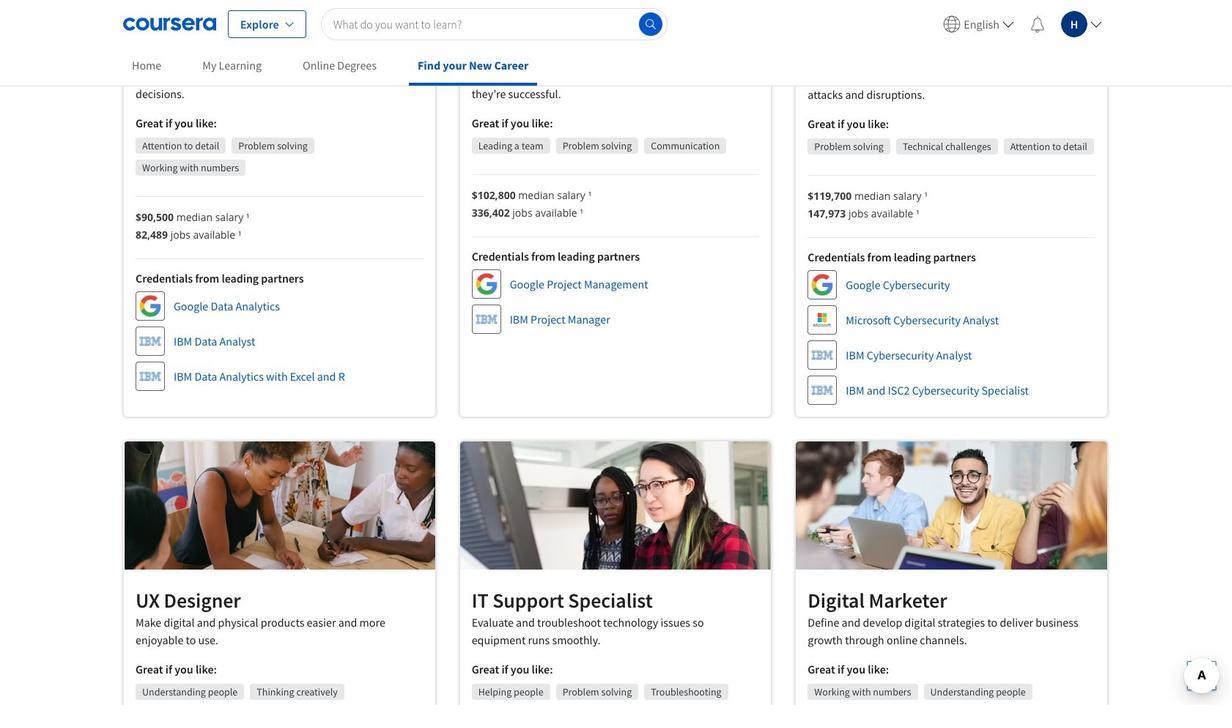 Task type: vqa. For each thing, say whether or not it's contained in the screenshot.
Community list
no



Task type: locate. For each thing, give the bounding box(es) containing it.
ux designer image
[[124, 442, 435, 570]]

help center image
[[1193, 668, 1211, 685]]

None search field
[[321, 8, 668, 40]]

data analyst image
[[124, 0, 435, 23]]

menu
[[938, 0, 1108, 48]]

project manager image
[[460, 0, 771, 23]]



Task type: describe. For each thing, give the bounding box(es) containing it.
What do you want to learn? text field
[[321, 8, 668, 40]]

coursera image
[[123, 12, 216, 36]]

digital marketer image
[[796, 442, 1107, 570]]

cybersecurity analyst image
[[796, 0, 1107, 24]]

it support specialist image
[[460, 442, 771, 570]]



